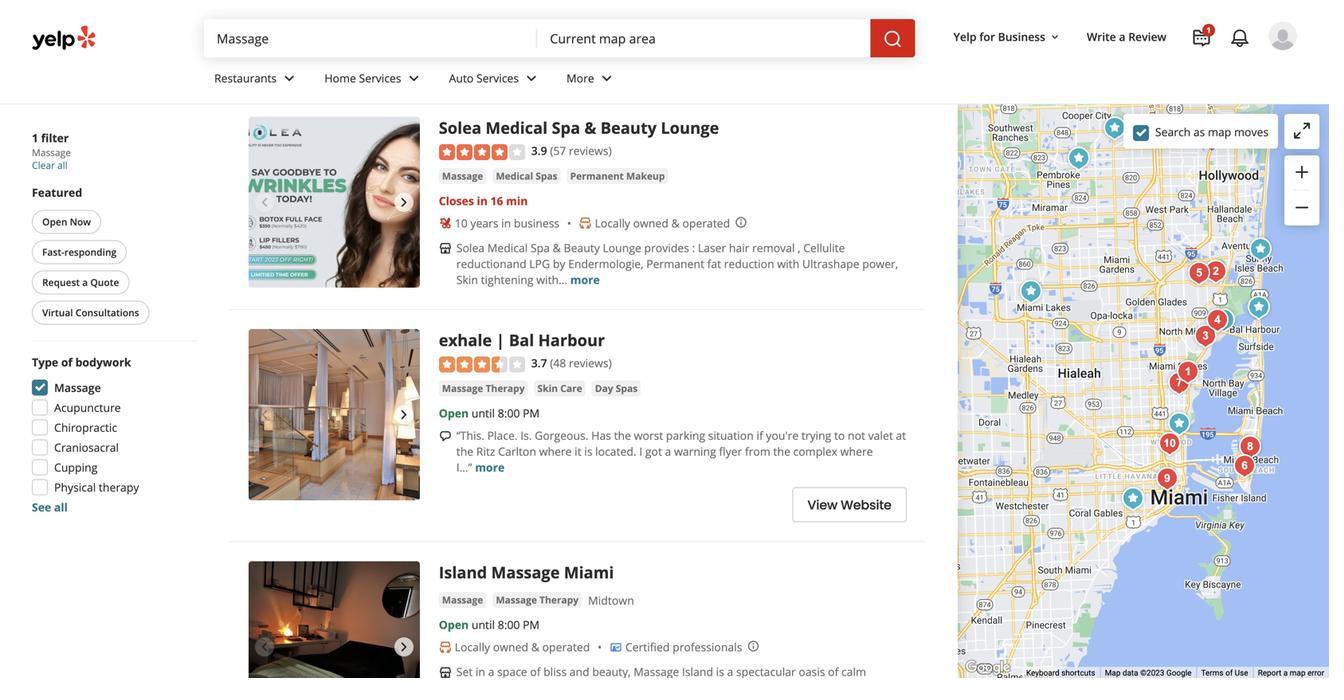 Task type: locate. For each thing, give the bounding box(es) containing it.
0 vertical spatial 8:00
[[498, 406, 520, 421]]

"this. place. is. gorgeous. has the worst parking situation if you're trying to not valet at the ritz carlton where it is located. i got a warning flyer from the complex where i…"
[[457, 428, 907, 475]]

reviews) for harbour
[[569, 356, 612, 371]]

0 vertical spatial yelp
[[230, 15, 250, 28]]

in right years
[[502, 216, 511, 231]]

yelp left for
[[954, 29, 977, 44]]

reviews) for &
[[569, 143, 612, 158]]

beauty up permanent makeup
[[601, 117, 657, 139]]

beauty inside solea medical spa & beauty lounge provides : laser hair removal , cellulite reductionand lpg by endermologie, permanent fat reduction with ultrashape power, skin tightening with…
[[564, 240, 600, 255]]

terms of use link
[[1202, 669, 1249, 678]]

1 horizontal spatial in
[[477, 193, 488, 208]]

of inside group
[[61, 355, 72, 370]]

lounge up "endermologie,"
[[603, 240, 642, 255]]

massage up acupuncture
[[54, 380, 101, 395]]

16 chevron right v2 image right yelp link
[[257, 16, 269, 29]]

island massage miami
[[439, 562, 614, 584]]

0 vertical spatial therapy
[[486, 382, 525, 395]]

0 horizontal spatial spa
[[531, 240, 550, 255]]

in left 16
[[477, 193, 488, 208]]

8:00 down island massage miami
[[498, 618, 520, 633]]

until down island
[[472, 618, 495, 633]]

1 vertical spatial open
[[439, 406, 469, 421]]

16 years in business v2 image
[[439, 217, 452, 230]]

write a review
[[1087, 29, 1167, 44]]

1 horizontal spatial beauty
[[601, 117, 657, 139]]

massage link up 'closes' on the left top of page
[[439, 168, 487, 184]]

virtual consultations button
[[32, 301, 150, 325]]

0 horizontal spatial 16 locally owned v2 image
[[439, 641, 452, 654]]

1 inside 1 filter massage clear all
[[32, 130, 38, 146]]

health
[[276, 15, 308, 28]]

spas for medical spas
[[536, 169, 558, 182]]

24 project v2 image
[[1193, 29, 1212, 48]]

use
[[1236, 669, 1249, 678]]

16 info v2 image
[[914, 38, 926, 51], [351, 75, 364, 88]]

0 horizontal spatial skin
[[457, 272, 478, 287]]

owned down island massage miami
[[493, 640, 529, 655]]

solea medical spa & beauty lounge image
[[249, 117, 420, 288], [1245, 234, 1277, 266]]

16 locally owned v2 image
[[579, 217, 592, 230], [439, 641, 452, 654]]

24 chevron down v2 image down area
[[522, 69, 541, 88]]

from
[[745, 444, 771, 459]]

0 horizontal spatial permanent
[[571, 169, 624, 182]]

massage up sponsored at top left
[[230, 28, 317, 55]]

of for terms
[[1226, 669, 1234, 678]]

24 chevron down v2 image for auto services
[[522, 69, 541, 88]]

write a review link
[[1081, 22, 1174, 51]]

massage button
[[439, 168, 487, 184], [439, 592, 487, 608]]

0 vertical spatial massage button
[[439, 168, 487, 184]]

review
[[1129, 29, 1167, 44]]

16 info v2 image right the results
[[351, 75, 364, 88]]

1 horizontal spatial locally
[[595, 216, 631, 231]]

1 vertical spatial spas
[[616, 382, 638, 395]]

in
[[321, 28, 339, 55], [477, 193, 488, 208], [502, 216, 511, 231]]

previous image
[[255, 193, 274, 212]]

slideshow element for solea
[[249, 117, 420, 288]]

sponsored
[[230, 72, 299, 90]]

0 horizontal spatial of
[[61, 355, 72, 370]]

1 horizontal spatial of
[[1226, 669, 1234, 678]]

0 vertical spatial beauty
[[601, 117, 657, 139]]

0 vertical spatial next image
[[394, 193, 414, 212]]

locally up "endermologie,"
[[595, 216, 631, 231]]

1 vertical spatial yelp
[[954, 29, 977, 44]]

until up the "this.
[[472, 406, 495, 421]]

min
[[506, 193, 528, 208]]

2 24 chevron down v2 image from the left
[[405, 69, 424, 88]]

area
[[502, 28, 546, 55]]

1 vertical spatial beauty
[[564, 240, 600, 255]]

2 open until 8:00 pm from the top
[[439, 618, 540, 633]]

2 reviews) from the top
[[569, 356, 612, 371]]

solea for solea medical spa & beauty lounge provides : laser hair removal , cellulite reductionand lpg by endermologie, permanent fat reduction with ultrashape power, skin tightening with…
[[457, 240, 485, 255]]

1 horizontal spatial 1
[[1207, 25, 1212, 35]]

pm up the is.
[[523, 406, 540, 421]]

1 vertical spatial slideshow element
[[249, 329, 420, 501]]

16 bizhouse v2 image
[[439, 242, 452, 255], [439, 666, 452, 679]]

1 24 chevron down v2 image from the left
[[280, 69, 299, 88]]

0 vertical spatial 16 info v2 image
[[914, 38, 926, 51]]

2 slideshow element from the top
[[249, 329, 420, 501]]

open up 16 speech v2 image
[[439, 406, 469, 421]]

skin left care
[[538, 382, 558, 395]]

operated up laser
[[683, 216, 731, 231]]

2 vertical spatial open
[[439, 618, 469, 633]]

see
[[32, 500, 51, 515]]

see all button
[[32, 500, 68, 515]]

i
[[640, 444, 643, 459]]

2 16 chevron right v2 image from the left
[[364, 16, 376, 29]]

massage therapy link down island massage miami link
[[493, 592, 582, 608]]

island massage miami image
[[1164, 408, 1196, 440], [249, 562, 420, 679]]

the up located.
[[614, 428, 631, 443]]

16 chevron right v2 image
[[257, 16, 269, 29], [364, 16, 376, 29]]

tightening
[[481, 272, 534, 287]]

1 vertical spatial more
[[475, 460, 505, 475]]

located.
[[596, 444, 637, 459]]

massage therapy button down island massage miami link
[[493, 592, 582, 608]]

medical
[[320, 15, 357, 28], [486, 117, 548, 139], [496, 169, 533, 182], [488, 240, 528, 255]]

2 horizontal spatial map
[[1291, 669, 1306, 678]]

0 vertical spatial reviews)
[[569, 143, 612, 158]]

where
[[539, 444, 572, 459], [841, 444, 873, 459]]

0 vertical spatial open until 8:00 pm
[[439, 406, 540, 421]]

permanent
[[571, 169, 624, 182], [647, 256, 705, 271]]

1 previous image from the top
[[255, 405, 274, 425]]

it
[[575, 444, 582, 459]]

spas right the day
[[616, 382, 638, 395]]

reviews) up the day
[[569, 356, 612, 371]]

2 massage button from the top
[[439, 592, 487, 608]]

a right 'report'
[[1284, 669, 1289, 678]]

massage therapy button down the 3.7 star rating image
[[439, 381, 528, 397]]

2 pm from the top
[[523, 618, 540, 633]]

massage link for massage
[[439, 592, 487, 608]]

1 vertical spatial owned
[[493, 640, 529, 655]]

1 vertical spatial 16 bizhouse v2 image
[[439, 666, 452, 679]]

where down gorgeous.
[[539, 444, 572, 459]]

1 vertical spatial massage button
[[439, 592, 487, 608]]

of right type
[[61, 355, 72, 370]]

&
[[310, 15, 318, 28], [585, 117, 597, 139], [672, 216, 680, 231], [553, 240, 561, 255], [532, 640, 540, 655]]

2 until from the top
[[472, 618, 495, 633]]

website
[[841, 496, 892, 514]]

1 left notifications image
[[1207, 25, 1212, 35]]

all inside 1 filter massage clear all
[[57, 159, 68, 172]]

beauty for solea medical spa & beauty lounge provides : laser hair removal , cellulite reductionand lpg by endermologie, permanent fat reduction with ultrashape power, skin tightening with…
[[564, 240, 600, 255]]

spa up 3.9 (57 reviews)
[[552, 117, 581, 139]]

of
[[61, 355, 72, 370], [1226, 669, 1234, 678]]

keyboard shortcuts
[[1027, 669, 1096, 678]]

skin care button
[[535, 381, 586, 397]]

24 chevron down v2 image inside the auto services link
[[522, 69, 541, 88]]

zoom in image
[[1293, 163, 1312, 182]]

next image
[[394, 193, 414, 212], [394, 405, 414, 425], [394, 638, 414, 657]]

1 vertical spatial exhale | bal harbour image
[[249, 329, 420, 501]]

open for exhale | bal harbour
[[439, 406, 469, 421]]

massage button down island
[[439, 592, 487, 608]]

map up auto services
[[452, 28, 498, 55]]

1 reviews) from the top
[[569, 143, 612, 158]]

sponsored results
[[230, 72, 348, 90]]

0 horizontal spatial owned
[[493, 640, 529, 655]]

responding
[[64, 246, 117, 259]]

open inside button
[[42, 215, 67, 228]]

& up the by
[[553, 240, 561, 255]]

open down island
[[439, 618, 469, 633]]

spa
[[552, 117, 581, 139], [531, 240, 550, 255]]

1 vertical spatial 1
[[32, 130, 38, 146]]

solea inside solea medical spa & beauty lounge provides : laser hair removal , cellulite reductionand lpg by endermologie, permanent fat reduction with ultrashape power, skin tightening with…
[[457, 240, 485, 255]]

until for island
[[472, 618, 495, 633]]

0 vertical spatial locally
[[595, 216, 631, 231]]

yelp left health
[[230, 15, 250, 28]]

3 next image from the top
[[394, 638, 414, 657]]

more down "endermologie,"
[[571, 272, 600, 287]]

1 horizontal spatial more link
[[571, 272, 600, 287]]

24 chevron down v2 image down current
[[405, 69, 424, 88]]

2 next image from the top
[[394, 405, 414, 425]]

a
[[1120, 29, 1126, 44], [82, 276, 88, 289], [665, 444, 672, 459], [1284, 669, 1289, 678]]

map left error
[[1291, 669, 1306, 678]]

a for request
[[82, 276, 88, 289]]

massage button up 'closes' on the left top of page
[[439, 168, 487, 184]]

1 vertical spatial massage therapy
[[496, 594, 579, 607]]

skin inside button
[[538, 382, 558, 395]]

keyboard
[[1027, 669, 1060, 678]]

& right health
[[310, 15, 318, 28]]

1 horizontal spatial more
[[571, 272, 600, 287]]

search as map moves
[[1156, 124, 1269, 139]]

type of bodywork
[[32, 355, 131, 370]]

1 vertical spatial massage therapy button
[[493, 592, 582, 608]]

1 vertical spatial therapy
[[540, 594, 579, 607]]

massage in the current map area
[[230, 28, 546, 55]]

1 horizontal spatial operated
[[683, 216, 731, 231]]

16 info v2 image right search image
[[914, 38, 926, 51]]

massage therapy for bottom massage therapy "link" massage therapy button
[[496, 594, 579, 607]]

24 chevron down v2 image inside home services link
[[405, 69, 424, 88]]

spa for solea medical spa & beauty lounge
[[552, 117, 581, 139]]

auto
[[449, 71, 474, 86]]

0 vertical spatial solea
[[439, 117, 482, 139]]

1 none field from the left
[[217, 30, 525, 47]]

3 24 chevron down v2 image from the left
[[522, 69, 541, 88]]

1 vertical spatial massage therapy link
[[493, 592, 582, 608]]

yelp for yelp for business
[[954, 29, 977, 44]]

the down 'you're'
[[774, 444, 791, 459]]

services for home services
[[359, 71, 401, 86]]

1 vertical spatial operated
[[543, 640, 590, 655]]

1 next image from the top
[[394, 193, 414, 212]]

bal
[[509, 329, 534, 351]]

reduction
[[725, 256, 775, 271]]

& down island massage miami
[[532, 640, 540, 655]]

1 inside button
[[1207, 25, 1212, 35]]

carlton
[[498, 444, 537, 459]]

permanent inside button
[[571, 169, 624, 182]]

owned up provides
[[634, 216, 669, 231]]

a for report
[[1284, 669, 1289, 678]]

valet
[[869, 428, 894, 443]]

0 horizontal spatial beauty
[[564, 240, 600, 255]]

day spas button
[[592, 381, 641, 397]]

0 horizontal spatial 16 info v2 image
[[351, 75, 364, 88]]

acupuncture
[[54, 400, 121, 415]]

services down massage in the current map area
[[359, 71, 401, 86]]

2 8:00 from the top
[[498, 618, 520, 633]]

0 vertical spatial skin
[[457, 272, 478, 287]]

map right as
[[1209, 124, 1232, 139]]

massage up 'closes' on the left top of page
[[442, 169, 483, 182]]

restaurants link
[[202, 57, 312, 104]]

1 services from the left
[[359, 71, 401, 86]]

more link down ritz
[[475, 460, 505, 475]]

google
[[1167, 669, 1192, 678]]

services for auto services
[[477, 71, 519, 86]]

1 vertical spatial 16 info v2 image
[[351, 75, 364, 88]]

oasis bodyworks image
[[1164, 368, 1196, 399]]

open until 8:00 pm for island
[[439, 618, 540, 633]]

16 chevron right v2 image up find "text box"
[[364, 16, 376, 29]]

0 vertical spatial permanent
[[571, 169, 624, 182]]

1 horizontal spatial group
[[1285, 155, 1320, 226]]

1 massage button from the top
[[439, 168, 487, 184]]

skin down the reductionand
[[457, 272, 478, 287]]

1 vertical spatial until
[[472, 618, 495, 633]]

skin
[[457, 272, 478, 287], [538, 382, 558, 395]]

massage link for medical
[[439, 168, 487, 184]]

2 previous image from the top
[[255, 638, 274, 657]]

medical up min in the left of the page
[[496, 169, 533, 182]]

a right got
[[665, 444, 672, 459]]

1 16 chevron right v2 image from the left
[[257, 16, 269, 29]]

solea up the reductionand
[[457, 240, 485, 255]]

lounge inside solea medical spa & beauty lounge provides : laser hair removal , cellulite reductionand lpg by endermologie, permanent fat reduction with ultrashape power, skin tightening with…
[[603, 240, 642, 255]]

2 vertical spatial next image
[[394, 638, 414, 657]]

0 vertical spatial spas
[[536, 169, 558, 182]]

locally down island
[[455, 640, 490, 655]]

1 vertical spatial open until 8:00 pm
[[439, 618, 540, 633]]

0 horizontal spatial spas
[[536, 169, 558, 182]]

a inside 'button'
[[82, 276, 88, 289]]

1 left filter
[[32, 130, 38, 146]]

massage down filter
[[32, 146, 71, 159]]

1 horizontal spatial where
[[841, 444, 873, 459]]

tuya spa image
[[1209, 305, 1241, 336]]

1 for 1 filter massage clear all
[[32, 130, 38, 146]]

virtual consultations
[[42, 306, 139, 319]]

1 8:00 from the top
[[498, 406, 520, 421]]

& inside solea medical spa & beauty lounge provides : laser hair removal , cellulite reductionand lpg by endermologie, permanent fat reduction with ultrashape power, skin tightening with…
[[553, 240, 561, 255]]

more link down "endermologie,"
[[571, 272, 600, 287]]

2 16 bizhouse v2 image from the top
[[439, 666, 452, 679]]

solea for solea medical spa & beauty lounge
[[439, 117, 482, 139]]

more link
[[571, 272, 600, 287], [475, 460, 505, 475]]

24 chevron down v2 image for restaurants
[[280, 69, 299, 88]]

all asian massage 6 image
[[1184, 258, 1216, 289]]

3 slideshow element from the top
[[249, 562, 420, 679]]

1 horizontal spatial 16 info v2 image
[[914, 38, 926, 51]]

1 until from the top
[[472, 406, 495, 421]]

massage down island massage miami
[[496, 594, 537, 607]]

business
[[999, 29, 1046, 44]]

0 horizontal spatial 1
[[32, 130, 38, 146]]

solea
[[439, 117, 482, 139], [457, 240, 485, 255]]

locally owned & operated down island massage miami
[[455, 640, 590, 655]]

situation
[[709, 428, 754, 443]]

open until 8:00 pm up place.
[[439, 406, 540, 421]]

1 vertical spatial more link
[[475, 460, 505, 475]]

Find text field
[[217, 30, 525, 47]]

operated left the "16 certified professionals v2" icon
[[543, 640, 590, 655]]

1 vertical spatial in
[[477, 193, 488, 208]]

restaurants
[[214, 71, 277, 86]]

2 vertical spatial massage link
[[439, 592, 487, 608]]

the up the home services
[[342, 28, 374, 55]]

,
[[798, 240, 801, 255]]

0 vertical spatial more
[[571, 272, 600, 287]]

previous image
[[255, 405, 274, 425], [255, 638, 274, 657]]

1
[[1207, 25, 1212, 35], [32, 130, 38, 146]]

slideshow element
[[249, 117, 420, 288], [249, 329, 420, 501], [249, 562, 420, 679]]

0 horizontal spatial where
[[539, 444, 572, 459]]

none field up business categories element
[[550, 30, 858, 47]]

owned
[[634, 216, 669, 231], [493, 640, 529, 655]]

0 horizontal spatial more link
[[475, 460, 505, 475]]

king massage image
[[1152, 463, 1184, 495]]

power,
[[863, 256, 899, 271]]

0 vertical spatial island massage miami image
[[1164, 408, 1196, 440]]

a left quote
[[82, 276, 88, 289]]

x sun massage image
[[1173, 356, 1205, 388]]

spa inside solea medical spa & beauty lounge provides : laser hair removal , cellulite reductionand lpg by endermologie, permanent fat reduction with ultrashape power, skin tightening with…
[[531, 240, 550, 255]]

24 chevron down v2 image right more
[[598, 69, 617, 88]]

locally owned & operated up provides
[[595, 216, 731, 231]]

massage therapy down island massage miami link
[[496, 594, 579, 607]]

24 chevron down v2 image inside the restaurants link
[[280, 69, 299, 88]]

all right clear at the left of page
[[57, 159, 68, 172]]

0 vertical spatial 1
[[1207, 25, 1212, 35]]

0 horizontal spatial lounge
[[603, 240, 642, 255]]

8:00 for massage
[[498, 618, 520, 633]]

2 none field from the left
[[550, 30, 858, 47]]

a massage & spa image
[[1202, 305, 1234, 336]]

yelp inside button
[[954, 29, 977, 44]]

slideshow element for island
[[249, 562, 420, 679]]

None search field
[[204, 19, 919, 57]]

2 horizontal spatial in
[[502, 216, 511, 231]]

info icon image
[[735, 216, 748, 229], [735, 216, 748, 229], [747, 640, 760, 653], [747, 640, 760, 653]]

in up home
[[321, 28, 339, 55]]

a right the write
[[1120, 29, 1126, 44]]

biscayne massage image
[[1190, 321, 1222, 352]]

wil l. image
[[1269, 22, 1298, 50]]

medical inside solea medical spa & beauty lounge provides : laser hair removal , cellulite reductionand lpg by endermologie, permanent fat reduction with ultrashape power, skin tightening with…
[[488, 240, 528, 255]]

3.7 star rating image
[[439, 357, 525, 373]]

reviews) down solea medical spa & beauty lounge
[[569, 143, 612, 158]]

4 24 chevron down v2 image from the left
[[598, 69, 617, 88]]

spas
[[536, 169, 558, 182], [616, 382, 638, 395]]

more down ritz
[[475, 460, 505, 475]]

previous image for island massage miami
[[255, 638, 274, 657]]

hair
[[729, 240, 750, 255]]

keyboard shortcuts button
[[1027, 668, 1096, 679]]

0 horizontal spatial therapy
[[486, 382, 525, 395]]

beauty up the by
[[564, 240, 600, 255]]

1 horizontal spatial none field
[[550, 30, 858, 47]]

more for endermologie,
[[571, 272, 600, 287]]

massage therapy down the 3.7 star rating image
[[442, 382, 525, 395]]

massage link up find field
[[383, 15, 424, 28]]

google image
[[962, 658, 1015, 679]]

16 bizhouse v2 image for solea medical spa & beauty lounge
[[439, 242, 452, 255]]

0 horizontal spatial map
[[452, 28, 498, 55]]

0 vertical spatial in
[[321, 28, 339, 55]]

permanent down provides
[[647, 256, 705, 271]]

1 horizontal spatial spas
[[616, 382, 638, 395]]

pm for miami
[[523, 618, 540, 633]]

next image for exhale
[[394, 405, 414, 425]]

24 chevron down v2 image for more
[[598, 69, 617, 88]]

yelp for yelp link
[[230, 15, 250, 28]]

0 horizontal spatial group
[[27, 354, 198, 515]]

0 horizontal spatial none field
[[217, 30, 525, 47]]

16 certified professionals v2 image
[[610, 641, 623, 654]]

1 vertical spatial previous image
[[255, 638, 274, 657]]

0 horizontal spatial locally
[[455, 640, 490, 655]]

request a quote button
[[32, 271, 129, 295]]

not
[[848, 428, 866, 443]]

massage therapy link down the 3.7 star rating image
[[439, 381, 528, 397]]

virtual
[[42, 306, 73, 319]]

skin care link
[[535, 381, 586, 397]]

None field
[[217, 30, 525, 47], [550, 30, 858, 47]]

0 vertical spatial of
[[61, 355, 72, 370]]

therapy down the 3.7 star rating image
[[486, 382, 525, 395]]

0 vertical spatial 16 locally owned v2 image
[[579, 217, 592, 230]]

group
[[1285, 155, 1320, 226], [27, 354, 198, 515]]

1 vertical spatial 8:00
[[498, 618, 520, 633]]

medical up find "text box"
[[320, 15, 357, 28]]

home services
[[325, 71, 401, 86]]

massage therapy
[[442, 382, 525, 395], [496, 594, 579, 607]]

0 vertical spatial pm
[[523, 406, 540, 421]]

user actions element
[[941, 20, 1320, 118]]

blu bliss massage and spa image
[[1064, 143, 1095, 175]]

1 vertical spatial map
[[1209, 124, 1232, 139]]

8:00 up place.
[[498, 406, 520, 421]]

massage therapy button for bottom massage therapy "link"
[[493, 592, 582, 608]]

24 chevron down v2 image inside more link
[[598, 69, 617, 88]]

exhale | bal harbour image
[[1244, 292, 1276, 324], [249, 329, 420, 501]]

massage button for medical
[[439, 168, 487, 184]]

medical up the reductionand
[[488, 240, 528, 255]]

2 services from the left
[[477, 71, 519, 86]]

all right see
[[54, 500, 68, 515]]

hand & stone massage and facial spa image
[[1016, 276, 1048, 308]]

1 vertical spatial permanent
[[647, 256, 705, 271]]

1 horizontal spatial therapy
[[540, 594, 579, 607]]

open
[[42, 215, 67, 228], [439, 406, 469, 421], [439, 618, 469, 633]]

notifications image
[[1231, 29, 1250, 48]]

open until 8:00 pm down island
[[439, 618, 540, 633]]

open now button
[[32, 210, 101, 234]]

solea medical spa & beauty lounge link
[[439, 117, 719, 139]]

& up provides
[[672, 216, 680, 231]]

none field up the home services
[[217, 30, 525, 47]]

open for island massage miami
[[439, 618, 469, 633]]

at
[[896, 428, 907, 443]]

24 chevron down v2 image left the results
[[280, 69, 299, 88]]

in for closes
[[477, 193, 488, 208]]

tao spa miami image
[[1229, 450, 1261, 482]]

where down the not at the right of page
[[841, 444, 873, 459]]

zoom out image
[[1293, 198, 1312, 217]]

medical spas button
[[493, 168, 561, 184]]

the
[[342, 28, 374, 55], [614, 428, 631, 443], [457, 444, 474, 459], [774, 444, 791, 459]]

1 vertical spatial island massage miami image
[[249, 562, 420, 679]]

24 chevron down v2 image
[[280, 69, 299, 88], [405, 69, 424, 88], [522, 69, 541, 88], [598, 69, 617, 88]]

0 vertical spatial more link
[[571, 272, 600, 287]]

next image for island
[[394, 638, 414, 657]]

of left use
[[1226, 669, 1234, 678]]

0 vertical spatial massage therapy
[[442, 382, 525, 395]]

©2023
[[1141, 669, 1165, 678]]

1 vertical spatial lounge
[[603, 240, 642, 255]]

0 vertical spatial until
[[472, 406, 495, 421]]

16 locally owned v2 image down island
[[439, 641, 452, 654]]

pm down island massage miami
[[523, 618, 540, 633]]

massage link down island
[[439, 592, 487, 608]]

massage therapy for massage therapy button corresponding to the topmost massage therapy "link"
[[442, 382, 525, 395]]

1 pm from the top
[[523, 406, 540, 421]]

1 16 bizhouse v2 image from the top
[[439, 242, 452, 255]]

1 open until 8:00 pm from the top
[[439, 406, 540, 421]]

therapy down "miami"
[[540, 594, 579, 607]]

1 slideshow element from the top
[[249, 117, 420, 288]]

0 horizontal spatial island massage miami image
[[249, 562, 420, 679]]

spas down the 3.9
[[536, 169, 558, 182]]

more link for endermologie,
[[571, 272, 600, 287]]



Task type: describe. For each thing, give the bounding box(es) containing it.
1 horizontal spatial owned
[[634, 216, 669, 231]]

care
[[561, 382, 583, 395]]

map for search as map moves
[[1209, 124, 1232, 139]]

filter
[[41, 130, 69, 146]]

now
[[70, 215, 91, 228]]

spa for solea medical spa & beauty lounge provides : laser hair removal , cellulite reductionand lpg by endermologie, permanent fat reduction with ultrashape power, skin tightening with…
[[531, 240, 550, 255]]

the massage room image
[[1235, 431, 1267, 463]]

type
[[32, 355, 58, 370]]

0 vertical spatial group
[[1285, 155, 1320, 226]]

0 vertical spatial map
[[452, 28, 498, 55]]

home services link
[[312, 57, 437, 104]]

got
[[646, 444, 662, 459]]

none field near
[[550, 30, 858, 47]]

gorgeous.
[[535, 428, 589, 443]]

the up i…"
[[457, 444, 474, 459]]

view website
[[808, 496, 892, 514]]

with…
[[537, 272, 568, 287]]

more for the
[[475, 460, 505, 475]]

map region
[[813, 40, 1330, 679]]

1 vertical spatial locally owned & operated
[[455, 640, 590, 655]]

spas for day spas
[[616, 382, 638, 395]]

medical inside button
[[496, 169, 533, 182]]

1 button
[[1186, 22, 1218, 54]]

1 vertical spatial all
[[54, 500, 68, 515]]

report
[[1259, 669, 1282, 678]]

oriental massage & spa image
[[1201, 256, 1233, 288]]

error
[[1308, 669, 1325, 678]]

pm for bal
[[523, 406, 540, 421]]

a for write
[[1120, 29, 1126, 44]]

search image
[[884, 30, 903, 49]]

request
[[42, 276, 80, 289]]

& up 3.9 (57 reviews)
[[585, 117, 597, 139]]

(57
[[550, 143, 566, 158]]

16 chevron right v2 image for health & medical
[[257, 16, 269, 29]]

3.9
[[532, 143, 547, 158]]

midtown
[[589, 593, 634, 608]]

health & medical link
[[276, 15, 357, 28]]

featured group
[[29, 185, 198, 328]]

skin inside solea medical spa & beauty lounge provides : laser hair removal , cellulite reductionand lpg by endermologie, permanent fat reduction with ultrashape power, skin tightening with…
[[457, 272, 478, 287]]

featured
[[32, 185, 82, 200]]

0 horizontal spatial operated
[[543, 640, 590, 655]]

16 bizhouse v2 image for island massage miami
[[439, 666, 452, 679]]

provides
[[645, 240, 690, 255]]

chiropractic
[[54, 420, 117, 435]]

0 horizontal spatial solea medical spa & beauty lounge image
[[249, 117, 420, 288]]

years
[[471, 216, 499, 231]]

laser
[[698, 240, 727, 255]]

permanent makeup button
[[567, 168, 669, 184]]

fast-
[[42, 246, 64, 259]]

is
[[585, 444, 593, 459]]

massage down the 3.7 star rating image
[[442, 382, 483, 395]]

island
[[439, 562, 487, 584]]

ultrashape
[[803, 256, 860, 271]]

Near text field
[[550, 30, 858, 47]]

consultations
[[76, 306, 139, 319]]

fast-responding button
[[32, 240, 127, 264]]

0 vertical spatial massage link
[[383, 15, 424, 28]]

clear all link
[[32, 159, 68, 172]]

moves
[[1235, 124, 1269, 139]]

map for report a map error
[[1291, 669, 1306, 678]]

16 chevron down v2 image
[[1049, 31, 1062, 44]]

yelp for business button
[[948, 22, 1068, 51]]

all broward chiropractic and pain rehabilitation center image
[[1099, 112, 1131, 144]]

terms of use
[[1202, 669, 1249, 678]]

3.9 star rating image
[[439, 144, 525, 160]]

certified professionals
[[626, 640, 743, 655]]

body sense image
[[1118, 483, 1150, 515]]

lounge for solea medical spa & beauty lounge provides : laser hair removal , cellulite reductionand lpg by endermologie, permanent fat reduction with ultrashape power, skin tightening with…
[[603, 240, 642, 255]]

8:00 for |
[[498, 406, 520, 421]]

therapy for bottom massage therapy "link"
[[540, 594, 579, 607]]

parking
[[666, 428, 706, 443]]

with
[[778, 256, 800, 271]]

1 horizontal spatial solea medical spa & beauty lounge image
[[1245, 234, 1277, 266]]

massage down island
[[442, 594, 483, 607]]

island massage miami link
[[439, 562, 614, 584]]

massage up find field
[[383, 15, 424, 28]]

makeup
[[627, 169, 665, 182]]

2 where from the left
[[841, 444, 873, 459]]

physical therapy
[[54, 480, 139, 495]]

3.7
[[532, 356, 547, 371]]

yelp link
[[230, 15, 250, 28]]

previous image for exhale | bal harbour
[[255, 405, 274, 425]]

massage therapy button for the topmost massage therapy "link"
[[439, 381, 528, 397]]

medical up the 3.9
[[486, 117, 548, 139]]

fat
[[708, 256, 722, 271]]

slideshow element for exhale
[[249, 329, 420, 501]]

request a quote
[[42, 276, 119, 289]]

|
[[496, 329, 505, 351]]

business categories element
[[202, 57, 1298, 104]]

exhale | bal harbour
[[439, 329, 605, 351]]

day spas link
[[592, 381, 641, 397]]

worst
[[634, 428, 664, 443]]

health & medical
[[276, 15, 357, 28]]

skin care
[[538, 382, 583, 395]]

a inside "this. place. is. gorgeous. has the worst parking situation if you're trying to not valet at the ritz carlton where it is located. i got a warning flyer from the complex where i…"
[[665, 444, 672, 459]]

open until 8:00 pm for exhale
[[439, 406, 540, 421]]

massage button for massage
[[439, 592, 487, 608]]

write
[[1087, 29, 1117, 44]]

clear
[[32, 159, 55, 172]]

home
[[325, 71, 356, 86]]

massage right island
[[492, 562, 560, 584]]

0 horizontal spatial exhale | bal harbour image
[[249, 329, 420, 501]]

fast-responding
[[42, 246, 117, 259]]

group containing type of bodywork
[[27, 354, 198, 515]]

reductionand
[[457, 256, 527, 271]]

to
[[835, 428, 845, 443]]

10
[[455, 216, 468, 231]]

warning
[[674, 444, 717, 459]]

expand map image
[[1293, 121, 1312, 140]]

more link for the
[[475, 460, 505, 475]]

report a map error
[[1259, 669, 1325, 678]]

view website link
[[793, 488, 907, 523]]

beauty for solea medical spa & beauty lounge
[[601, 117, 657, 139]]

permanent makeup link
[[567, 168, 669, 184]]

day spas
[[595, 382, 638, 395]]

place.
[[488, 428, 518, 443]]

1 for 1
[[1207, 25, 1212, 35]]

0 vertical spatial exhale | bal harbour image
[[1244, 292, 1276, 324]]

day
[[595, 382, 614, 395]]

lounge for solea medical spa & beauty lounge
[[661, 117, 719, 139]]

medical spas link
[[493, 168, 561, 184]]

miami
[[564, 562, 614, 584]]

professionals
[[673, 640, 743, 655]]

report a map error link
[[1259, 669, 1325, 678]]

map data ©2023 google
[[1106, 669, 1192, 678]]

3.7 (48 reviews)
[[532, 356, 612, 371]]

by
[[553, 256, 566, 271]]

2 vertical spatial in
[[502, 216, 511, 231]]

in for massage
[[321, 28, 339, 55]]

therapy for the topmost massage therapy "link"
[[486, 382, 525, 395]]

permanent inside solea medical spa & beauty lounge provides : laser hair removal , cellulite reductionand lpg by endermologie, permanent fat reduction with ultrashape power, skin tightening with…
[[647, 256, 705, 271]]

endermologie,
[[569, 256, 644, 271]]

massage in miami beach image
[[1154, 428, 1186, 460]]

1 where from the left
[[539, 444, 572, 459]]

current
[[378, 28, 449, 55]]

auto services link
[[437, 57, 554, 104]]

0 vertical spatial locally owned & operated
[[595, 216, 731, 231]]

results
[[301, 72, 348, 90]]

exhale
[[439, 329, 492, 351]]

1 vertical spatial locally
[[455, 640, 490, 655]]

is.
[[521, 428, 532, 443]]

cupping
[[54, 460, 98, 475]]

medical spas
[[496, 169, 558, 182]]

map
[[1106, 669, 1121, 678]]

until for exhale
[[472, 406, 495, 421]]

none field find
[[217, 30, 525, 47]]

see all
[[32, 500, 68, 515]]

10 years in business
[[455, 216, 560, 231]]

lpg
[[530, 256, 550, 271]]

16 chevron right v2 image for massage
[[364, 16, 376, 29]]

shortcuts
[[1062, 669, 1096, 678]]

if
[[757, 428, 764, 443]]

0 vertical spatial operated
[[683, 216, 731, 231]]

harbour
[[539, 329, 605, 351]]

0 vertical spatial massage therapy link
[[439, 381, 528, 397]]

16 speech v2 image
[[439, 430, 452, 443]]

therapy
[[99, 480, 139, 495]]

terms
[[1202, 669, 1224, 678]]

24 chevron down v2 image for home services
[[405, 69, 424, 88]]

of for type
[[61, 355, 72, 370]]

next image for solea
[[394, 193, 414, 212]]

:
[[693, 240, 695, 255]]



Task type: vqa. For each thing, say whether or not it's contained in the screenshot.
if
yes



